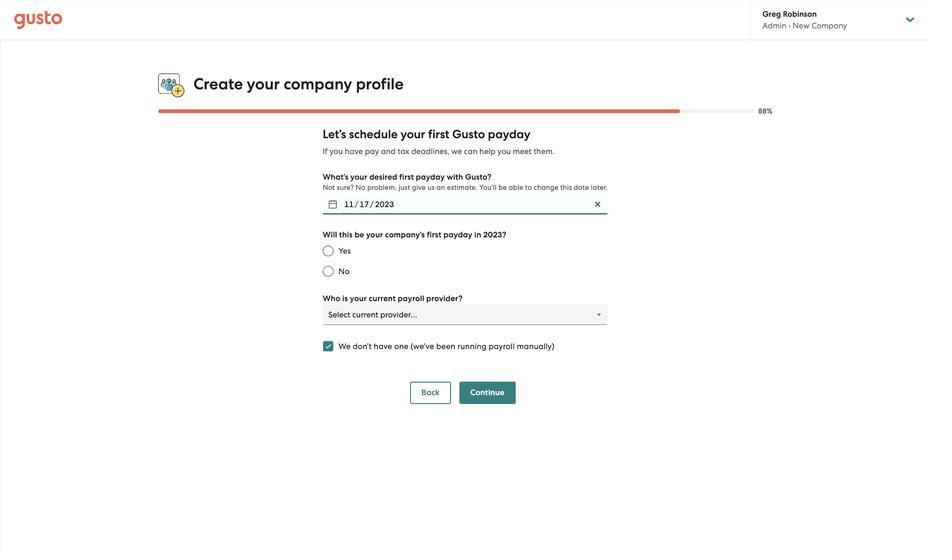 Task type: locate. For each thing, give the bounding box(es) containing it.
0 horizontal spatial payroll
[[398, 294, 425, 304]]

you right help
[[498, 147, 511, 156]]

1 vertical spatial first
[[399, 172, 414, 182]]

no right sure?
[[356, 184, 366, 192]]

1 vertical spatial payday
[[416, 172, 445, 182]]

back link
[[410, 382, 451, 404]]

0 horizontal spatial you
[[330, 147, 343, 156]]

home image
[[14, 10, 62, 29]]

no inside what's your desired first payday with gusto? not sure? no problem, just give us an estimate. you'll be able to change this date later.
[[356, 184, 366, 192]]

your right is
[[350, 294, 367, 304]]

have for don't
[[374, 342, 392, 351]]

1 vertical spatial have
[[374, 342, 392, 351]]

sure?
[[337, 184, 354, 192]]

0 vertical spatial this
[[561, 184, 572, 192]]

payroll right current
[[398, 294, 425, 304]]

2 / from the left
[[370, 200, 374, 209]]

first right company's
[[427, 230, 442, 240]]

manually)
[[517, 342, 555, 351]]

yes
[[339, 246, 351, 256]]

admin
[[763, 21, 787, 30]]

0 horizontal spatial be
[[355, 230, 364, 240]]

will
[[323, 230, 337, 240]]

0 vertical spatial first
[[428, 127, 450, 142]]

to
[[525, 184, 532, 192]]

have left one
[[374, 342, 392, 351]]

2023?
[[483, 230, 507, 240]]

1 / from the left
[[355, 200, 359, 209]]

No radio
[[318, 261, 339, 282]]

have left pay
[[345, 147, 363, 156]]

just
[[399, 184, 410, 192]]

this left date
[[561, 184, 572, 192]]

1 horizontal spatial this
[[561, 184, 572, 192]]

who
[[323, 294, 341, 304]]

company
[[284, 74, 352, 94]]

1 vertical spatial this
[[339, 230, 353, 240]]

0 vertical spatial be
[[499, 184, 507, 192]]

1 horizontal spatial be
[[499, 184, 507, 192]]

/
[[355, 200, 359, 209], [370, 200, 374, 209]]

your right create
[[247, 74, 280, 94]]

payroll right running
[[489, 342, 515, 351]]

this right will
[[339, 230, 353, 240]]

be inside what's your desired first payday with gusto? not sure? no problem, just give us an estimate. you'll be able to change this date later.
[[499, 184, 507, 192]]

gusto
[[452, 127, 485, 142]]

current
[[369, 294, 396, 304]]

/ down problem,
[[370, 200, 374, 209]]

0 horizontal spatial /
[[355, 200, 359, 209]]

your
[[247, 74, 280, 94], [401, 127, 426, 142], [351, 172, 367, 182], [366, 230, 383, 240], [350, 294, 367, 304]]

be left the able
[[499, 184, 507, 192]]

first inside what's your desired first payday with gusto? not sure? no problem, just give us an estimate. you'll be able to change this date later.
[[399, 172, 414, 182]]

profile
[[356, 74, 404, 94]]

0 horizontal spatial have
[[345, 147, 363, 156]]

help
[[480, 147, 496, 156]]

1 horizontal spatial have
[[374, 342, 392, 351]]

payday up us on the top left of the page
[[416, 172, 445, 182]]

no
[[356, 184, 366, 192], [339, 267, 350, 276]]

be
[[499, 184, 507, 192], [355, 230, 364, 240]]

Day (dd) field
[[359, 197, 370, 212]]

you right the if on the top left of the page
[[330, 147, 343, 156]]

no down yes
[[339, 267, 350, 276]]

your up tax
[[401, 127, 426, 142]]

can
[[464, 147, 478, 156]]

1 horizontal spatial payroll
[[489, 342, 515, 351]]

0 horizontal spatial no
[[339, 267, 350, 276]]

date
[[574, 184, 589, 192]]

0 vertical spatial have
[[345, 147, 363, 156]]

1 vertical spatial payroll
[[489, 342, 515, 351]]

an
[[437, 184, 445, 192]]

new
[[793, 21, 810, 30]]

problem,
[[367, 184, 397, 192]]

/ left "year (yyyy)" field
[[355, 200, 359, 209]]

first up just
[[399, 172, 414, 182]]

0 horizontal spatial this
[[339, 230, 353, 240]]

first up if you have pay and tax deadlines, we can help you meet them.
[[428, 127, 450, 142]]

will this be your company's first payday in 2023?
[[323, 230, 507, 240]]

first
[[428, 127, 450, 142], [399, 172, 414, 182], [427, 230, 442, 240]]

payroll
[[398, 294, 425, 304], [489, 342, 515, 351]]

this
[[561, 184, 572, 192], [339, 230, 353, 240]]

we
[[451, 147, 462, 156]]

you
[[330, 147, 343, 156], [498, 147, 511, 156]]

1 horizontal spatial /
[[370, 200, 374, 209]]

1 vertical spatial be
[[355, 230, 364, 240]]

1 you from the left
[[330, 147, 343, 156]]

•
[[789, 21, 791, 30]]

company
[[812, 21, 848, 30]]

be right will
[[355, 230, 364, 240]]

1 horizontal spatial you
[[498, 147, 511, 156]]

first for payday
[[399, 172, 414, 182]]

Yes radio
[[318, 241, 339, 261]]

payday
[[488, 127, 531, 142], [416, 172, 445, 182], [444, 230, 473, 240]]

who is your current payroll provider?
[[323, 294, 463, 304]]

what's your desired first payday with gusto? not sure? no problem, just give us an estimate. you'll be able to change this date later.
[[323, 172, 608, 192]]

your up sure?
[[351, 172, 367, 182]]

first for gusto
[[428, 127, 450, 142]]

1 horizontal spatial no
[[356, 184, 366, 192]]

0 vertical spatial no
[[356, 184, 366, 192]]

have
[[345, 147, 363, 156], [374, 342, 392, 351]]

payday left in
[[444, 230, 473, 240]]

payday up the meet
[[488, 127, 531, 142]]

your left company's
[[366, 230, 383, 240]]



Task type: vqa. For each thing, say whether or not it's contained in the screenshot.
your Nov
no



Task type: describe. For each thing, give the bounding box(es) containing it.
0 vertical spatial payday
[[488, 127, 531, 142]]

is
[[342, 294, 348, 304]]

in
[[475, 230, 482, 240]]

gusto?
[[465, 172, 492, 182]]

continue button
[[459, 382, 516, 404]]

schedule
[[349, 127, 398, 142]]

not
[[323, 184, 335, 192]]

your inside what's your desired first payday with gusto? not sure? no problem, just give us an estimate. you'll be able to change this date later.
[[351, 172, 367, 182]]

let's schedule your first gusto payday
[[323, 127, 531, 142]]

deadlines,
[[411, 147, 450, 156]]

robinson
[[783, 9, 817, 19]]

greg robinson admin • new company
[[763, 9, 848, 30]]

if
[[323, 147, 328, 156]]

we don't have one (we've been running payroll manually)
[[339, 342, 555, 351]]

2 you from the left
[[498, 147, 511, 156]]

let's
[[323, 127, 346, 142]]

them.
[[534, 147, 555, 156]]

2 vertical spatial first
[[427, 230, 442, 240]]

meet
[[513, 147, 532, 156]]

1 vertical spatial no
[[339, 267, 350, 276]]

We don't have one (we've been running payroll manually) checkbox
[[318, 336, 339, 357]]

back
[[422, 388, 440, 398]]

one
[[394, 342, 409, 351]]

later.
[[591, 184, 608, 192]]

payday inside what's your desired first payday with gusto? not sure? no problem, just give us an estimate. you'll be able to change this date later.
[[416, 172, 445, 182]]

continue
[[471, 388, 505, 398]]

0 vertical spatial payroll
[[398, 294, 425, 304]]

greg
[[763, 9, 781, 19]]

(we've
[[411, 342, 434, 351]]

this inside what's your desired first payday with gusto? not sure? no problem, just give us an estimate. you'll be able to change this date later.
[[561, 184, 572, 192]]

create your company profile
[[193, 74, 404, 94]]

88%
[[759, 107, 773, 116]]

Year (yyyy) field
[[374, 197, 395, 212]]

tax
[[398, 147, 410, 156]]

us
[[428, 184, 435, 192]]

been
[[436, 342, 456, 351]]

Month (mm) field
[[343, 197, 355, 212]]

don't
[[353, 342, 372, 351]]

have for you
[[345, 147, 363, 156]]

with
[[447, 172, 463, 182]]

2 vertical spatial payday
[[444, 230, 473, 240]]

what's
[[323, 172, 349, 182]]

able
[[509, 184, 524, 192]]

running
[[458, 342, 487, 351]]

if you have pay and tax deadlines, we can help you meet them.
[[323, 147, 555, 156]]

pay
[[365, 147, 379, 156]]

give
[[412, 184, 426, 192]]

and
[[381, 147, 396, 156]]

create
[[193, 74, 243, 94]]

estimate.
[[447, 184, 478, 192]]

company's
[[385, 230, 425, 240]]

change
[[534, 184, 559, 192]]

provider?
[[426, 294, 463, 304]]

desired
[[369, 172, 397, 182]]

we
[[339, 342, 351, 351]]

you'll
[[480, 184, 497, 192]]



